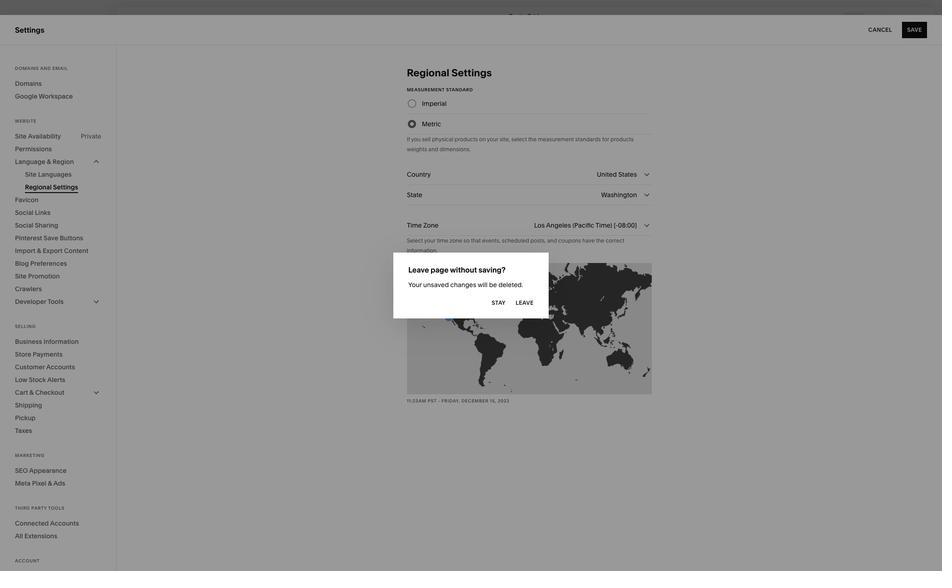 Task type: vqa. For each thing, say whether or not it's contained in the screenshot.
most on the bottom of the page
no



Task type: describe. For each thing, give the bounding box(es) containing it.
posts,
[[531, 237, 546, 244]]

payments
[[33, 350, 63, 359]]

december
[[462, 399, 489, 404]]

simon
[[53, 515, 70, 522]]

leave page without saving?
[[409, 265, 506, 275]]

0 vertical spatial and
[[40, 66, 51, 71]]

site availability
[[15, 132, 61, 140]]

seo appearance meta pixel & ads
[[15, 467, 67, 488]]

& inside 'favicon social links social sharing pinterest save buttons import & export content blog preferences site promotion crawlers'
[[37, 247, 41, 255]]

the inside select your time zone so that events, scheduled posts, and coupons have the correct information.
[[596, 237, 605, 244]]

low
[[15, 376, 27, 384]]

0 vertical spatial regional
[[407, 67, 450, 79]]

business information link
[[15, 335, 101, 348]]

party
[[31, 506, 47, 511]]

stay button
[[492, 295, 506, 311]]

jacob
[[36, 515, 52, 522]]

the inside if you sell physical products on your site, select the measurement standards for products weights and dimensions.
[[529, 136, 537, 143]]

2 marketing from the top
[[15, 453, 45, 458]]

language
[[15, 158, 45, 166]]

selling link
[[15, 72, 101, 83]]

if
[[407, 136, 410, 143]]

2 selling from the top
[[15, 324, 36, 329]]

social sharing link
[[15, 219, 101, 232]]

appearance
[[29, 467, 67, 475]]

site languages link
[[25, 168, 101, 181]]

ads
[[53, 480, 65, 488]]

leave button
[[516, 295, 534, 311]]

pickup link
[[15, 412, 101, 425]]

shipping link
[[15, 399, 101, 412]]

1 selling from the top
[[15, 73, 38, 82]]

domains for google
[[15, 80, 42, 88]]

site promotion link
[[15, 270, 101, 283]]

cancel
[[869, 26, 893, 33]]

seo appearance link
[[15, 465, 101, 477]]

settings inside site languages regional settings
[[53, 183, 78, 191]]

for
[[603, 136, 610, 143]]

seo
[[15, 467, 28, 475]]

2 website from the top
[[15, 119, 37, 124]]

permissions
[[15, 145, 52, 153]]

pst
[[428, 399, 437, 404]]

edit
[[126, 16, 139, 23]]

export
[[43, 247, 63, 255]]

site for site availability
[[15, 132, 27, 140]]

site,
[[500, 136, 510, 143]]

website link
[[15, 56, 101, 67]]

select your time zone so that events, scheduled posts, and coupons have the correct information.
[[407, 237, 625, 254]]

1 products from the left
[[455, 136, 478, 143]]

stay
[[492, 300, 506, 306]]

dimensions.
[[440, 146, 471, 153]]

pixel
[[32, 480, 46, 488]]

1 social from the top
[[15, 209, 33, 217]]

third
[[15, 506, 30, 511]]

without
[[450, 265, 477, 275]]

third party tools
[[15, 506, 65, 511]]

regional settings
[[407, 67, 492, 79]]

business
[[15, 338, 42, 346]]

domains link
[[15, 77, 101, 90]]

domains google workspace
[[15, 80, 73, 100]]

connected accounts all extensions
[[15, 520, 79, 540]]

on
[[479, 136, 486, 143]]

leave page without saving? dialog
[[394, 253, 549, 319]]

shipping pickup taxes
[[15, 401, 42, 435]]

select
[[512, 136, 527, 143]]

that
[[471, 237, 481, 244]]

account
[[15, 559, 40, 564]]

buttons
[[60, 234, 83, 242]]

cancel button
[[869, 22, 893, 38]]

measurement
[[538, 136, 574, 143]]

all extensions link
[[15, 530, 101, 543]]

settings up meta
[[15, 469, 44, 478]]

asset library link
[[15, 452, 101, 463]]

be
[[489, 281, 497, 289]]

zone
[[450, 237, 462, 244]]

business information store payments customer accounts low stock alerts
[[15, 338, 79, 384]]

2 products from the left
[[611, 136, 634, 143]]

low stock alerts link
[[15, 374, 101, 386]]

content
[[64, 247, 89, 255]]

extensions
[[24, 532, 57, 540]]

information
[[44, 338, 79, 346]]

settings up domains and email
[[15, 25, 44, 34]]

your unsaved changes will be deleted.
[[409, 281, 523, 289]]

coupons
[[559, 237, 581, 244]]

site inside 'favicon social links social sharing pinterest save buttons import & export content blog preferences site promotion crawlers'
[[15, 272, 27, 280]]

private
[[81, 132, 101, 140]]

correct
[[606, 237, 625, 244]]

scheduled
[[502, 237, 529, 244]]

domains for and
[[15, 66, 39, 71]]

permissions link
[[15, 143, 101, 155]]

analytics
[[15, 122, 47, 131]]

events,
[[482, 237, 501, 244]]

save inside button
[[908, 26, 923, 33]]

connected accounts link
[[15, 517, 101, 530]]

domains and email
[[15, 66, 68, 71]]

& inside language & region 'dropdown button'
[[47, 158, 51, 166]]



Task type: locate. For each thing, give the bounding box(es) containing it.
information.
[[407, 247, 438, 254]]

your right on
[[487, 136, 499, 143]]

the
[[529, 136, 537, 143], [596, 237, 605, 244]]

customer
[[15, 363, 45, 371]]

store payments link
[[15, 348, 101, 361]]

table
[[528, 12, 542, 19]]

0 horizontal spatial leave
[[409, 265, 429, 275]]

1 vertical spatial and
[[429, 146, 439, 153]]

1 domains from the top
[[15, 66, 39, 71]]

blog preferences link
[[15, 257, 101, 270]]

google workspace link
[[15, 90, 101, 103]]

favicon link
[[15, 194, 101, 206]]

0 horizontal spatial and
[[40, 66, 51, 71]]

1 marketing from the top
[[15, 89, 50, 98]]

preferences
[[30, 260, 67, 268]]

1 vertical spatial selling
[[15, 324, 36, 329]]

site
[[15, 132, 27, 140], [25, 170, 37, 179], [15, 272, 27, 280]]

settings down "site languages" link
[[53, 183, 78, 191]]

import
[[15, 247, 35, 255]]

2 domains from the top
[[15, 80, 42, 88]]

1 website from the top
[[15, 56, 43, 65]]

import & export content link
[[15, 245, 101, 257]]

regional inside site languages regional settings
[[25, 183, 52, 191]]

1 vertical spatial social
[[15, 221, 33, 230]]

and left email
[[40, 66, 51, 71]]

selling up business
[[15, 324, 36, 329]]

selling
[[15, 73, 38, 82], [15, 324, 36, 329]]

so
[[464, 237, 470, 244]]

11:23am pst - friday, december 15, 2023
[[407, 399, 510, 404]]

0 vertical spatial &
[[47, 158, 51, 166]]

2 vertical spatial site
[[15, 272, 27, 280]]

you
[[412, 136, 421, 143]]

and inside select your time zone so that events, scheduled posts, and coupons have the correct information.
[[548, 237, 557, 244]]

taxes
[[15, 427, 32, 435]]

leave for leave
[[516, 300, 534, 306]]

1 vertical spatial &
[[37, 247, 41, 255]]

select
[[407, 237, 423, 244]]

tab list
[[845, 12, 887, 27]]

standards
[[576, 136, 601, 143]]

a
[[524, 12, 527, 19]]

workspace
[[39, 92, 73, 100]]

measurement standard
[[407, 87, 473, 92]]

time
[[437, 237, 449, 244]]

selling down domains and email
[[15, 73, 38, 82]]

leave down deleted.
[[516, 300, 534, 306]]

domains up google
[[15, 80, 42, 88]]

sharing
[[35, 221, 58, 230]]

stock
[[29, 376, 46, 384]]

connected
[[15, 520, 49, 528]]

will
[[478, 281, 488, 289]]

0 vertical spatial social
[[15, 209, 33, 217]]

2 social from the top
[[15, 221, 33, 230]]

changes
[[451, 281, 477, 289]]

acuity scheduling link
[[15, 138, 101, 149]]

alerts
[[47, 376, 65, 384]]

links
[[35, 209, 51, 217]]

1 vertical spatial your
[[424, 237, 436, 244]]

1 horizontal spatial the
[[596, 237, 605, 244]]

site down language at left top
[[25, 170, 37, 179]]

all
[[15, 532, 23, 540]]

customer accounts link
[[15, 361, 101, 374]]

your inside select your time zone so that events, scheduled posts, and coupons have the correct information.
[[424, 237, 436, 244]]

0 vertical spatial selling
[[15, 73, 38, 82]]

0 vertical spatial website
[[15, 56, 43, 65]]

2 vertical spatial &
[[48, 480, 52, 488]]

language & region link
[[15, 155, 101, 168]]

and down sell
[[429, 146, 439, 153]]

& left export at left top
[[37, 247, 41, 255]]

have
[[583, 237, 595, 244]]

0 horizontal spatial regional
[[25, 183, 52, 191]]

your up information.
[[424, 237, 436, 244]]

accounts up low stock alerts link
[[46, 363, 75, 371]]

products right for at the right top
[[611, 136, 634, 143]]

the right have
[[596, 237, 605, 244]]

book a table
[[509, 12, 542, 19]]

0 horizontal spatial products
[[455, 136, 478, 143]]

accounts inside 'connected accounts all extensions'
[[50, 520, 79, 528]]

edit button
[[120, 11, 145, 28]]

1 vertical spatial regional
[[25, 183, 52, 191]]

0 horizontal spatial your
[[424, 237, 436, 244]]

your inside if you sell physical products on your site, select the measurement standards for products weights and dimensions.
[[487, 136, 499, 143]]

0 vertical spatial accounts
[[46, 363, 75, 371]]

1 horizontal spatial leave
[[516, 300, 534, 306]]

2023
[[498, 399, 510, 404]]

0 vertical spatial site
[[15, 132, 27, 140]]

0 vertical spatial the
[[529, 136, 537, 143]]

1 horizontal spatial and
[[429, 146, 439, 153]]

save right cancel
[[908, 26, 923, 33]]

regional up measurement
[[407, 67, 450, 79]]

library
[[36, 453, 61, 462]]

languages
[[38, 170, 72, 179]]

& left ads
[[48, 480, 52, 488]]

website up domains and email
[[15, 56, 43, 65]]

meta
[[15, 480, 31, 488]]

& inside seo appearance meta pixel & ads
[[48, 480, 52, 488]]

1 horizontal spatial products
[[611, 136, 634, 143]]

1 vertical spatial accounts
[[50, 520, 79, 528]]

and
[[40, 66, 51, 71], [429, 146, 439, 153], [548, 237, 557, 244]]

site down blog
[[15, 272, 27, 280]]

save up export at left top
[[44, 234, 58, 242]]

1 vertical spatial website
[[15, 119, 37, 124]]

0 vertical spatial your
[[487, 136, 499, 143]]

favicon
[[15, 196, 38, 204]]

accounts inside business information store payments customer accounts low stock alerts
[[46, 363, 75, 371]]

site down analytics
[[15, 132, 27, 140]]

the right select
[[529, 136, 537, 143]]

1 horizontal spatial regional
[[407, 67, 450, 79]]

social down favicon
[[15, 209, 33, 217]]

1 vertical spatial save
[[44, 234, 58, 242]]

crawlers link
[[15, 283, 101, 295]]

site inside site languages regional settings
[[25, 170, 37, 179]]

weights
[[407, 146, 427, 153]]

accounts up all extensions link
[[50, 520, 79, 528]]

acuity scheduling
[[15, 138, 78, 147]]

shipping
[[15, 401, 42, 410]]

regional
[[407, 67, 450, 79], [25, 183, 52, 191]]

0 horizontal spatial save
[[44, 234, 58, 242]]

1 horizontal spatial your
[[487, 136, 499, 143]]

website up site availability
[[15, 119, 37, 124]]

meta pixel & ads link
[[15, 477, 101, 490]]

1 vertical spatial leave
[[516, 300, 534, 306]]

taxes link
[[15, 425, 101, 437]]

leave for leave page without saving?
[[409, 265, 429, 275]]

site for site languages regional settings
[[25, 170, 37, 179]]

physical
[[432, 136, 454, 143]]

imperial
[[422, 100, 447, 108]]

jacob simon simonjacob477@gmail.com
[[36, 515, 106, 529]]

1 vertical spatial marketing
[[15, 453, 45, 458]]

0 horizontal spatial the
[[529, 136, 537, 143]]

pickup
[[15, 414, 36, 422]]

accounts
[[46, 363, 75, 371], [50, 520, 79, 528]]

1 vertical spatial the
[[596, 237, 605, 244]]

domains inside domains google workspace
[[15, 80, 42, 88]]

& up languages
[[47, 158, 51, 166]]

measurement
[[407, 87, 445, 92]]

social up pinterest at the left top
[[15, 221, 33, 230]]

0 vertical spatial save
[[908, 26, 923, 33]]

0 vertical spatial marketing
[[15, 89, 50, 98]]

1 horizontal spatial save
[[908, 26, 923, 33]]

help
[[15, 486, 31, 495]]

social
[[15, 209, 33, 217], [15, 221, 33, 230]]

acuity
[[15, 138, 37, 147]]

region
[[53, 158, 74, 166]]

domains up domains google workspace
[[15, 66, 39, 71]]

unsaved
[[424, 281, 449, 289]]

pinterest
[[15, 234, 42, 242]]

1 vertical spatial site
[[25, 170, 37, 179]]

scheduling
[[39, 138, 78, 147]]

save button
[[903, 22, 928, 38]]

11:23am
[[407, 399, 427, 404]]

if you sell physical products on your site, select the measurement standards for products weights and dimensions.
[[407, 136, 634, 153]]

0 vertical spatial domains
[[15, 66, 39, 71]]

and inside if you sell physical products on your site, select the measurement standards for products weights and dimensions.
[[429, 146, 439, 153]]

regional up favicon
[[25, 183, 52, 191]]

2 vertical spatial and
[[548, 237, 557, 244]]

1 vertical spatial domains
[[15, 80, 42, 88]]

0 vertical spatial leave
[[409, 265, 429, 275]]

save inside 'favicon social links social sharing pinterest save buttons import & export content blog preferences site promotion crawlers'
[[44, 234, 58, 242]]

site languages regional settings
[[25, 170, 78, 191]]

asset library
[[15, 453, 61, 462]]

language & region button
[[15, 155, 101, 168]]

2 horizontal spatial and
[[548, 237, 557, 244]]

15,
[[490, 399, 497, 404]]

page
[[431, 265, 449, 275]]

standard
[[446, 87, 473, 92]]

leave up 'your'
[[409, 265, 429, 275]]

and right the posts,
[[548, 237, 557, 244]]

settings up 'standard'
[[452, 67, 492, 79]]

products up dimensions.
[[455, 136, 478, 143]]



